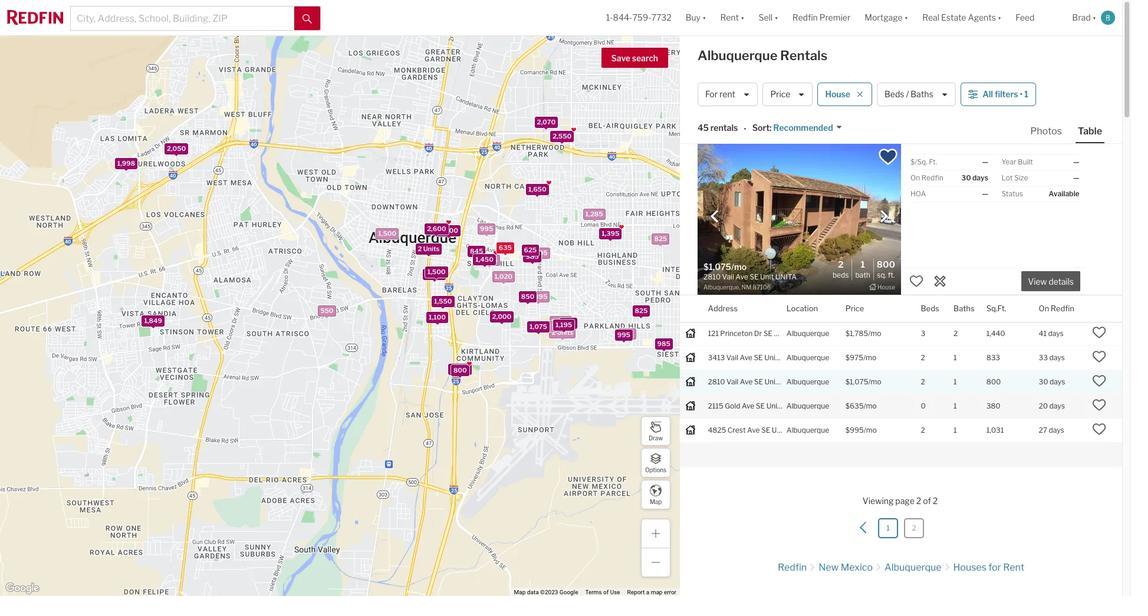 Task type: locate. For each thing, give the bounding box(es) containing it.
▾ right mortgage
[[905, 13, 909, 23]]

0 vertical spatial of
[[924, 496, 931, 506]]

3 favorite this home image from the top
[[1093, 398, 1107, 412]]

1 horizontal spatial on redfin
[[1039, 304, 1075, 313]]

beds inside button
[[885, 89, 905, 99]]

se right dr
[[764, 329, 773, 338]]

filters
[[995, 89, 1019, 99]]

photo of 2810 vail ave se unit unita, albuquerque, nm 87106 image
[[698, 144, 902, 295]]

redfin premier
[[793, 13, 851, 23]]

baths
[[911, 89, 934, 99], [954, 304, 975, 313]]

se for unitc
[[756, 402, 765, 410]]

0 horizontal spatial 800
[[453, 366, 467, 374]]

▾
[[703, 13, 707, 23], [741, 13, 745, 23], [775, 13, 779, 23], [905, 13, 909, 23], [998, 13, 1002, 23], [1093, 13, 1097, 23]]

/mo up $1,075 /mo
[[864, 353, 877, 362]]

985
[[526, 253, 539, 261], [657, 340, 670, 348]]

1 vertical spatial price
[[846, 304, 865, 313]]

1,395 down 1,285
[[602, 230, 619, 238]]

favorite this home image for 41 days
[[1093, 325, 1107, 340]]

1 horizontal spatial 985
[[657, 340, 670, 348]]

save search button
[[602, 48, 668, 68]]

2 units down 2,600
[[418, 245, 439, 253]]

1 horizontal spatial 800
[[877, 260, 896, 270]]

1,000
[[425, 270, 443, 278]]

se left 4
[[762, 426, 771, 435]]

se for unita
[[754, 377, 763, 386]]

draw button
[[641, 417, 671, 446]]

0 vertical spatial vail
[[727, 353, 739, 362]]

favorite this home image right 33 days
[[1093, 350, 1107, 364]]

se down dr
[[754, 353, 763, 362]]

0 vertical spatial •
[[1020, 89, 1023, 99]]

1 horizontal spatial 995
[[617, 331, 630, 340]]

/mo for $1,075
[[869, 377, 882, 386]]

2 horizontal spatial beds
[[921, 304, 940, 313]]

7732
[[652, 13, 672, 23]]

1 vertical spatial ft.
[[888, 271, 895, 280]]

days
[[973, 173, 989, 182], [1049, 329, 1064, 338], [1050, 353, 1065, 362], [1050, 377, 1066, 386], [1050, 402, 1065, 410], [1049, 426, 1065, 435]]

unit right dr
[[774, 329, 788, 338]]

rent right for
[[1004, 562, 1025, 574]]

x-out this home image
[[933, 274, 948, 288]]

sq.ft. button
[[987, 296, 1007, 322]]

price button up recommended
[[763, 83, 813, 106]]

0 vertical spatial 30 days
[[962, 173, 989, 182]]

/mo up $635 /mo
[[869, 377, 882, 386]]

1 horizontal spatial baths
[[954, 304, 975, 313]]

ave for 4825
[[748, 426, 760, 435]]

121 princeton dr se unit 121princeto
[[708, 329, 837, 338]]

1 vertical spatial price button
[[846, 296, 865, 322]]

unit
[[774, 329, 788, 338], [765, 353, 778, 362], [765, 377, 779, 386], [767, 402, 780, 410], [772, 426, 786, 435]]

0 vertical spatial favorite this home image
[[910, 274, 924, 288]]

terms
[[586, 589, 602, 596]]

0 horizontal spatial 995
[[480, 225, 493, 233]]

1 horizontal spatial 1,395
[[602, 230, 619, 238]]

30 up 20
[[1039, 377, 1049, 386]]

2 vertical spatial beds
[[921, 304, 940, 313]]

1 vertical spatial of
[[604, 589, 609, 596]]

• inside the 45 rentals •
[[744, 124, 747, 134]]

map left data
[[514, 589, 526, 596]]

unit left 01
[[765, 353, 778, 362]]

recommended button
[[772, 122, 843, 134]]

2,550
[[553, 132, 572, 140], [451, 365, 470, 374]]

3 ▾ from the left
[[775, 13, 779, 23]]

days up 20 days
[[1050, 377, 1066, 386]]

• right 'filters' at right top
[[1020, 89, 1023, 99]]

1 horizontal spatial units
[[557, 329, 573, 337]]

▾ right buy
[[703, 13, 707, 23]]

— left year
[[982, 158, 989, 166]]

0 vertical spatial beds
[[885, 89, 905, 99]]

units down 2,600
[[423, 245, 439, 253]]

0 vertical spatial on redfin
[[911, 173, 944, 182]]

0 horizontal spatial on
[[911, 173, 921, 182]]

— for size
[[1074, 173, 1080, 182]]

favorite this home image for 27 days
[[1093, 422, 1107, 436]]

0 horizontal spatial price
[[771, 89, 791, 99]]

1 ▾ from the left
[[703, 13, 707, 23]]

map down options
[[650, 498, 662, 505]]

6 ▾ from the left
[[1093, 13, 1097, 23]]

1 vertical spatial map
[[514, 589, 526, 596]]

heading
[[704, 261, 800, 292]]

redfin
[[793, 13, 818, 23], [922, 173, 944, 182], [1051, 304, 1075, 313], [778, 562, 807, 574]]

size
[[1015, 173, 1029, 182]]

1 vertical spatial 985
[[657, 340, 670, 348]]

favorite this home image left x-out this home icon
[[910, 274, 924, 288]]

1 horizontal spatial 825
[[654, 235, 667, 243]]

/mo for $975
[[864, 353, 877, 362]]

1 inside the 1 bath
[[861, 260, 865, 270]]

crest
[[728, 426, 746, 435]]

1,500 left 2,600
[[378, 229, 396, 238]]

380
[[987, 402, 1001, 410]]

report a map error link
[[628, 589, 677, 596]]

unit left 4
[[772, 426, 786, 435]]

1 vertical spatial baths
[[954, 304, 975, 313]]

2 vertical spatial 800
[[987, 377, 1001, 386]]

1 horizontal spatial ft.
[[929, 158, 938, 166]]

1,595
[[530, 249, 548, 258]]

• inside button
[[1020, 89, 1023, 99]]

price up $1,785 at the right
[[846, 304, 865, 313]]

ft. right $/sq. at top
[[929, 158, 938, 166]]

1 vertical spatial beds
[[833, 271, 849, 280]]

1
[[1025, 89, 1029, 99], [861, 260, 865, 270], [954, 353, 957, 362], [954, 377, 957, 386], [954, 402, 957, 410], [954, 426, 957, 435], [887, 524, 890, 533]]

4 ▾ from the left
[[905, 13, 909, 23]]

unit left unitc
[[767, 402, 780, 410]]

2 units down 970
[[552, 329, 573, 337]]

1 horizontal spatial of
[[924, 496, 931, 506]]

/mo down $1,075 /mo
[[864, 402, 877, 410]]

1 vertical spatial on
[[1039, 304, 1050, 313]]

favorite this home image
[[1093, 325, 1107, 340], [1093, 374, 1107, 388], [1093, 398, 1107, 412], [1093, 422, 1107, 436]]

0 horizontal spatial 1,500
[[378, 229, 396, 238]]

2 ▾ from the left
[[741, 13, 745, 23]]

— up available in the top right of the page
[[1074, 173, 1080, 182]]

0 horizontal spatial 30 days
[[962, 173, 989, 182]]

▾ right brad
[[1093, 13, 1097, 23]]

price button up $1,785 at the right
[[846, 296, 865, 322]]

status
[[1002, 189, 1024, 198]]

buy ▾ button
[[686, 0, 707, 35]]

lot
[[1002, 173, 1013, 182]]

year built
[[1002, 158, 1034, 166]]

se up 2115 gold ave se unit unitc
[[754, 377, 763, 386]]

on up "hoa"
[[911, 173, 921, 182]]

redfin left new
[[778, 562, 807, 574]]

sq.
[[878, 271, 887, 280]]

beds left bath
[[833, 271, 849, 280]]

price inside button
[[771, 89, 791, 99]]

baths right "/" at the right top
[[911, 89, 934, 99]]

1 horizontal spatial on
[[1039, 304, 1050, 313]]

0 vertical spatial 30
[[962, 173, 972, 182]]

1 horizontal spatial •
[[1020, 89, 1023, 99]]

121
[[708, 329, 719, 338]]

units down 970
[[557, 329, 573, 337]]

on up 41
[[1039, 304, 1050, 313]]

0 vertical spatial 800
[[877, 260, 896, 270]]

1,500 up the 1,550
[[427, 268, 446, 276]]

1 horizontal spatial 30
[[1039, 377, 1049, 386]]

1 vertical spatial 2 units
[[552, 329, 573, 337]]

vail right 3413
[[727, 353, 739, 362]]

se for 01
[[754, 353, 763, 362]]

0 horizontal spatial of
[[604, 589, 609, 596]]

beds left "/" at the right top
[[885, 89, 905, 99]]

sell ▾ button
[[752, 0, 786, 35]]

location button
[[787, 296, 818, 322]]

options
[[645, 466, 667, 473]]

0 horizontal spatial price button
[[763, 83, 813, 106]]

30 days up 20 days
[[1039, 377, 1066, 386]]

unit left unita at the bottom
[[765, 377, 779, 386]]

2 horizontal spatial 800
[[987, 377, 1001, 386]]

0 vertical spatial 1,395
[[602, 230, 619, 238]]

0 vertical spatial rent
[[721, 13, 739, 23]]

vail right 2810
[[727, 377, 739, 386]]

759-
[[633, 13, 652, 23]]

draw
[[649, 435, 663, 442]]

available
[[1049, 189, 1080, 198]]

days right 27
[[1049, 426, 1065, 435]]

search
[[632, 53, 658, 63]]

unit for unita
[[765, 377, 779, 386]]

1 horizontal spatial 30 days
[[1039, 377, 1066, 386]]

1 vertical spatial 995
[[617, 331, 630, 340]]

▾ right "sell"
[[775, 13, 779, 23]]

albuquerque down 121princeto
[[787, 353, 830, 362]]

rent right buy ▾
[[721, 13, 739, 23]]

1 vertical spatial 800
[[453, 366, 467, 374]]

635
[[499, 244, 512, 252]]

1 bath
[[856, 260, 871, 280]]

3413
[[708, 353, 725, 362]]

1,395 up 1,075
[[530, 293, 547, 301]]

1 horizontal spatial 2,550
[[553, 132, 572, 140]]

30 left lot
[[962, 173, 972, 182]]

0 horizontal spatial units
[[423, 245, 439, 253]]

2 inside 2 beds
[[838, 260, 844, 270]]

0 horizontal spatial 2 units
[[418, 245, 439, 253]]

1 vertical spatial units
[[557, 329, 573, 337]]

1,285
[[585, 210, 603, 218]]

—
[[982, 158, 989, 166], [1074, 158, 1080, 166], [1074, 173, 1080, 182], [982, 189, 989, 198]]

850
[[521, 293, 534, 301]]

1 horizontal spatial map
[[650, 498, 662, 505]]

1 vertical spatial 2,550
[[451, 365, 470, 374]]

4825
[[708, 426, 726, 435]]

data
[[527, 589, 539, 596]]

baths left the sq.ft.
[[954, 304, 975, 313]]

1 horizontal spatial price
[[846, 304, 865, 313]]

photos button
[[1028, 125, 1076, 142]]

days right 41
[[1049, 329, 1064, 338]]

beds / baths
[[885, 89, 934, 99]]

41
[[1039, 329, 1047, 338]]

0 vertical spatial price
[[771, 89, 791, 99]]

a
[[646, 589, 650, 596]]

price up :
[[771, 89, 791, 99]]

albuquerque down rent ▾ dropdown button
[[698, 48, 778, 63]]

houses
[[954, 562, 987, 574]]

map for map data ©2023 google
[[514, 589, 526, 596]]

new
[[819, 562, 839, 574]]

▾ for rent ▾
[[741, 13, 745, 23]]

1 horizontal spatial 1,500
[[427, 268, 446, 276]]

• left 'sort'
[[744, 124, 747, 134]]

▾ left "sell"
[[741, 13, 745, 23]]

favorite button checkbox
[[879, 147, 899, 167]]

0 horizontal spatial baths
[[911, 89, 934, 99]]

days right 20
[[1050, 402, 1065, 410]]

1 vertical spatial 30 days
[[1039, 377, 1066, 386]]

terms of use link
[[586, 589, 620, 596]]

975
[[552, 322, 564, 330]]

ave up 2810 vail ave se unit unita at bottom
[[740, 353, 753, 362]]

next button image
[[879, 210, 890, 222]]

0 horizontal spatial 2,550
[[451, 365, 470, 374]]

map
[[650, 498, 662, 505], [514, 589, 526, 596]]

view details
[[1028, 277, 1074, 287]]

table button
[[1076, 125, 1105, 143]]

beds / baths button
[[877, 83, 957, 106]]

viewing page 2 of 2
[[863, 496, 938, 506]]

1 vertical spatial 825
[[635, 307, 648, 315]]

favorite this home image
[[910, 274, 924, 288], [1093, 350, 1107, 364]]

0 horizontal spatial 825
[[635, 307, 648, 315]]

of right "page"
[[924, 496, 931, 506]]

▾ for brad ▾
[[1093, 13, 1097, 23]]

1 vertical spatial 1,395
[[530, 293, 547, 301]]

1 vertical spatial rent
[[1004, 562, 1025, 574]]

sell
[[759, 13, 773, 23]]

0 horizontal spatial map
[[514, 589, 526, 596]]

30 days left lot
[[962, 173, 989, 182]]

feed button
[[1009, 0, 1066, 35]]

:
[[770, 123, 772, 133]]

hoa
[[911, 189, 926, 198]]

sq.ft.
[[987, 304, 1007, 313]]

vail for 2810
[[727, 377, 739, 386]]

sort :
[[753, 123, 772, 133]]

825
[[654, 235, 667, 243], [635, 307, 648, 315]]

0 horizontal spatial •
[[744, 124, 747, 134]]

2 link
[[904, 519, 925, 539]]

se down 2810 vail ave se unit unita at bottom
[[756, 402, 765, 410]]

2,400
[[439, 227, 458, 235]]

address
[[708, 304, 738, 313]]

1 horizontal spatial beds
[[885, 89, 905, 99]]

4 favorite this home image from the top
[[1093, 422, 1107, 436]]

1 vertical spatial •
[[744, 124, 747, 134]]

beds up 3
[[921, 304, 940, 313]]

/mo up $975 /mo
[[869, 329, 882, 338]]

2 favorite this home image from the top
[[1093, 374, 1107, 388]]

rent ▾
[[721, 13, 745, 23]]

1,500
[[378, 229, 396, 238], [427, 268, 446, 276]]

0 vertical spatial map
[[650, 498, 662, 505]]

new mexico link
[[819, 562, 873, 574]]

844-
[[613, 13, 633, 23]]

1 vertical spatial vail
[[727, 377, 739, 386]]

rent ▾ button
[[714, 0, 752, 35]]

ave right 'crest'
[[748, 426, 760, 435]]

1,075
[[530, 323, 547, 331]]

map inside button
[[650, 498, 662, 505]]

0 horizontal spatial ft.
[[888, 271, 895, 280]]

0 horizontal spatial 985
[[526, 253, 539, 261]]

1,395
[[602, 230, 619, 238], [530, 293, 547, 301]]

0 horizontal spatial rent
[[721, 13, 739, 23]]

of left use
[[604, 589, 609, 596]]

brad ▾
[[1073, 13, 1097, 23]]

2810 vail ave se unit unita
[[708, 377, 801, 386]]

0 vertical spatial 1,500
[[378, 229, 396, 238]]

1 vertical spatial favorite this home image
[[1093, 350, 1107, 364]]

0 vertical spatial 985
[[526, 253, 539, 261]]

— left status
[[982, 189, 989, 198]]

on redfin up 41 days
[[1039, 304, 1075, 313]]

ft. right sq.
[[888, 271, 895, 280]]

unit for 01
[[765, 353, 778, 362]]

/mo down $635 /mo
[[864, 426, 877, 435]]

favorite this home image for 30 days
[[1093, 374, 1107, 388]]

▾ right agents
[[998, 13, 1002, 23]]

— down "table" button
[[1074, 158, 1080, 166]]

on redfin down $/sq. ft.
[[911, 173, 944, 182]]

ave right gold
[[742, 402, 755, 410]]

days right 33
[[1050, 353, 1065, 362]]

details
[[1049, 277, 1074, 287]]

map for map
[[650, 498, 662, 505]]

1 vertical spatial 30
[[1039, 377, 1049, 386]]

days for 833
[[1050, 353, 1065, 362]]

0 vertical spatial baths
[[911, 89, 934, 99]]

ave up 2115 gold ave se unit unitc
[[740, 377, 753, 386]]

1 favorite this home image from the top
[[1093, 325, 1107, 340]]

ave
[[740, 353, 753, 362], [740, 377, 753, 386], [742, 402, 755, 410], [748, 426, 760, 435]]

1,440
[[987, 329, 1006, 338]]

1 horizontal spatial rent
[[1004, 562, 1025, 574]]



Task type: describe. For each thing, give the bounding box(es) containing it.
970
[[562, 319, 575, 327]]

agents
[[969, 13, 996, 23]]

3
[[921, 329, 926, 338]]

800 inside map region
[[453, 366, 467, 374]]

premier
[[820, 13, 851, 23]]

0 vertical spatial 2 units
[[418, 245, 439, 253]]

house
[[826, 89, 851, 99]]

mortgage ▾
[[865, 13, 909, 23]]

ave for 3413
[[740, 353, 753, 362]]

report
[[628, 589, 645, 596]]

favorite this home image for 20 days
[[1093, 398, 1107, 412]]

for
[[989, 562, 1002, 574]]

use
[[610, 589, 620, 596]]

days for 1,031
[[1049, 426, 1065, 435]]

— for built
[[1074, 158, 1080, 166]]

estate
[[942, 13, 967, 23]]

view details button
[[1022, 272, 1081, 292]]

remove house image
[[857, 91, 864, 98]]

1 horizontal spatial 2 units
[[552, 329, 573, 337]]

se for 4
[[762, 426, 771, 435]]

address button
[[708, 296, 738, 322]]

real estate agents ▾ link
[[923, 0, 1002, 35]]

0 vertical spatial 825
[[654, 235, 667, 243]]

house button
[[818, 83, 873, 106]]

real estate agents ▾ button
[[916, 0, 1009, 35]]

vail for 3413
[[727, 353, 739, 362]]

rent inside dropdown button
[[721, 13, 739, 23]]

albuquerque rentals
[[698, 48, 828, 63]]

table
[[1078, 126, 1103, 137]]

950
[[621, 330, 634, 338]]

albuquerque up unitc
[[787, 377, 830, 386]]

2 inside 'link'
[[912, 524, 917, 533]]

1-
[[606, 13, 613, 23]]

days for 380
[[1050, 402, 1065, 410]]

unit for 4
[[772, 426, 786, 435]]

▾ for sell ▾
[[775, 13, 779, 23]]

real
[[923, 13, 940, 23]]

20 days
[[1039, 402, 1065, 410]]

5 ▾ from the left
[[998, 13, 1002, 23]]

beds for beds / baths
[[885, 89, 905, 99]]

▾ for buy ▾
[[703, 13, 707, 23]]

baths button
[[954, 296, 975, 322]]

3413 vail ave se unit 01 albuquerque
[[708, 353, 830, 362]]

• for all filters • 1
[[1020, 89, 1023, 99]]

days for 1,440
[[1049, 329, 1064, 338]]

sell ▾ button
[[759, 0, 779, 35]]

• for 45 rentals •
[[744, 124, 747, 134]]

princeton
[[721, 329, 753, 338]]

2115
[[708, 402, 724, 410]]

0 horizontal spatial 1,395
[[530, 293, 547, 301]]

1 inside button
[[1025, 89, 1029, 99]]

feed
[[1016, 13, 1035, 23]]

previous button image
[[709, 210, 721, 222]]

photos
[[1031, 126, 1063, 137]]

0 vertical spatial units
[[423, 245, 439, 253]]

error
[[664, 589, 677, 596]]

save search
[[612, 53, 658, 63]]

/
[[907, 89, 909, 99]]

▾ for mortgage ▾
[[905, 13, 909, 23]]

2,600
[[427, 225, 446, 233]]

new mexico
[[819, 562, 873, 574]]

$635
[[846, 402, 864, 410]]

1,849
[[144, 317, 162, 325]]

favorite button image
[[879, 147, 899, 167]]

brad
[[1073, 13, 1091, 23]]

4
[[787, 426, 792, 435]]

user photo image
[[1102, 11, 1116, 25]]

redfin left the premier
[[793, 13, 818, 23]]

albuquerque down location "button"
[[787, 329, 830, 338]]

1 horizontal spatial favorite this home image
[[1093, 350, 1107, 364]]

45
[[698, 123, 709, 133]]

1 horizontal spatial price button
[[846, 296, 865, 322]]

0 vertical spatial on
[[911, 173, 921, 182]]

1 vertical spatial 1,500
[[427, 268, 446, 276]]

0 horizontal spatial favorite this home image
[[910, 274, 924, 288]]

1,650
[[528, 185, 546, 194]]

unit for unitc
[[767, 402, 780, 410]]

ave for 2115
[[742, 402, 755, 410]]

1 vertical spatial on redfin
[[1039, 304, 1075, 313]]

report a map error
[[628, 589, 677, 596]]

real estate agents ▾
[[923, 13, 1002, 23]]

redfin down details
[[1051, 304, 1075, 313]]

unit for 121princeto
[[774, 329, 788, 338]]

days left lot
[[973, 173, 989, 182]]

for rent button
[[698, 83, 758, 106]]

4825 crest ave se unit 4 albuquerque
[[708, 426, 830, 435]]

0 horizontal spatial 30
[[962, 173, 972, 182]]

mexico
[[841, 562, 873, 574]]

0 vertical spatial 995
[[480, 225, 493, 233]]

625
[[524, 246, 537, 255]]

41 days
[[1039, 329, 1064, 338]]

dr
[[755, 329, 762, 338]]

0 horizontal spatial beds
[[833, 271, 849, 280]]

lot size
[[1002, 173, 1029, 182]]

— for ft.
[[982, 158, 989, 166]]

beds for beds 'button'
[[921, 304, 940, 313]]

albuquerque down 2 'link' at the bottom of the page
[[885, 562, 942, 574]]

redfin down $/sq. ft.
[[922, 173, 944, 182]]

833
[[987, 353, 1001, 362]]

ave for 2810
[[740, 377, 753, 386]]

$/sq. ft.
[[911, 158, 938, 166]]

ft. inside 800 sq. ft.
[[888, 271, 895, 280]]

0 vertical spatial price button
[[763, 83, 813, 106]]

submit search image
[[303, 14, 312, 23]]

mortgage
[[865, 13, 903, 23]]

recommended
[[774, 123, 834, 133]]

550
[[320, 307, 333, 315]]

sell ▾
[[759, 13, 779, 23]]

terms of use
[[586, 589, 620, 596]]

1,100
[[429, 313, 446, 321]]

$975 /mo
[[846, 353, 877, 362]]

baths inside button
[[911, 89, 934, 99]]

0 vertical spatial 2,550
[[553, 132, 572, 140]]

on inside button
[[1039, 304, 1050, 313]]

1,998
[[117, 159, 135, 168]]

days for 800
[[1050, 377, 1066, 386]]

2,000
[[492, 313, 511, 321]]

all filters • 1 button
[[961, 83, 1037, 106]]

all filters • 1
[[983, 89, 1029, 99]]

0 vertical spatial ft.
[[929, 158, 938, 166]]

for
[[706, 89, 718, 99]]

albuquerque down unita at the bottom
[[787, 402, 830, 410]]

houses for rent
[[954, 562, 1025, 574]]

save
[[612, 53, 631, 63]]

/mo for $1,785
[[869, 329, 882, 338]]

map
[[651, 589, 663, 596]]

City, Address, School, Building, ZIP search field
[[71, 6, 294, 30]]

$975
[[846, 353, 864, 362]]

1,095
[[552, 317, 570, 325]]

page
[[896, 496, 915, 506]]

0 horizontal spatial on redfin
[[911, 173, 944, 182]]

rentals
[[711, 123, 738, 133]]

google image
[[3, 581, 42, 597]]

01
[[780, 353, 788, 362]]

/mo for $995
[[864, 426, 877, 435]]

rent ▾ button
[[721, 0, 745, 35]]

/mo for $635
[[864, 402, 877, 410]]

se for 121princeto
[[764, 329, 773, 338]]

map region
[[0, 13, 698, 597]]

1,550
[[434, 298, 452, 306]]

map button
[[641, 480, 671, 510]]

unita
[[780, 377, 801, 386]]

albuquerque down unitc
[[787, 426, 830, 435]]

location
[[787, 304, 818, 313]]

$995 /mo
[[846, 426, 877, 435]]



Task type: vqa. For each thing, say whether or not it's contained in the screenshot.
Start an offer
no



